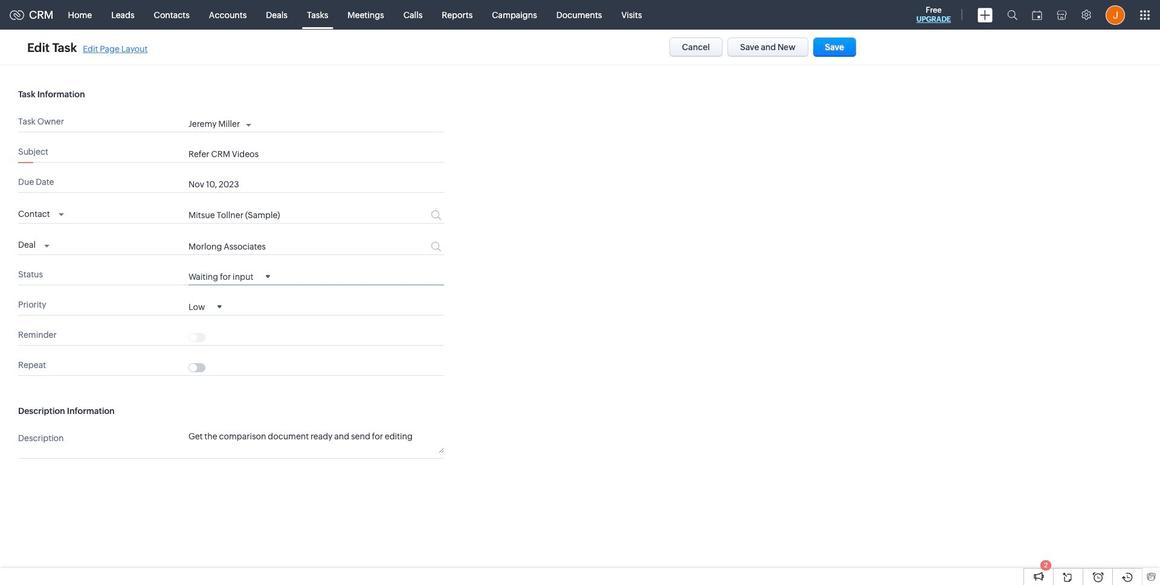Task type: locate. For each thing, give the bounding box(es) containing it.
None text field
[[189, 211, 386, 220]]

None text field
[[189, 149, 444, 159], [189, 242, 386, 251], [189, 431, 444, 453], [189, 149, 444, 159], [189, 242, 386, 251], [189, 431, 444, 453]]

create menu image
[[978, 8, 993, 22]]

logo image
[[10, 10, 24, 20]]

profile image
[[1106, 5, 1126, 24]]

search element
[[1001, 0, 1025, 30]]

search image
[[1008, 10, 1018, 20]]

None field
[[18, 206, 64, 220], [18, 237, 50, 251], [189, 271, 270, 282], [189, 301, 222, 312], [18, 206, 64, 220], [18, 237, 50, 251], [189, 271, 270, 282], [189, 301, 222, 312]]

mmm d, yyyy text field
[[189, 180, 406, 189]]

create menu element
[[971, 0, 1001, 29]]

None button
[[670, 37, 723, 57], [728, 37, 809, 57], [814, 37, 857, 57], [670, 37, 723, 57], [728, 37, 809, 57], [814, 37, 857, 57]]



Task type: describe. For each thing, give the bounding box(es) containing it.
calendar image
[[1033, 10, 1043, 20]]

profile element
[[1099, 0, 1133, 29]]



Task type: vqa. For each thing, say whether or not it's contained in the screenshot.
mmm d, yyyy text box
yes



